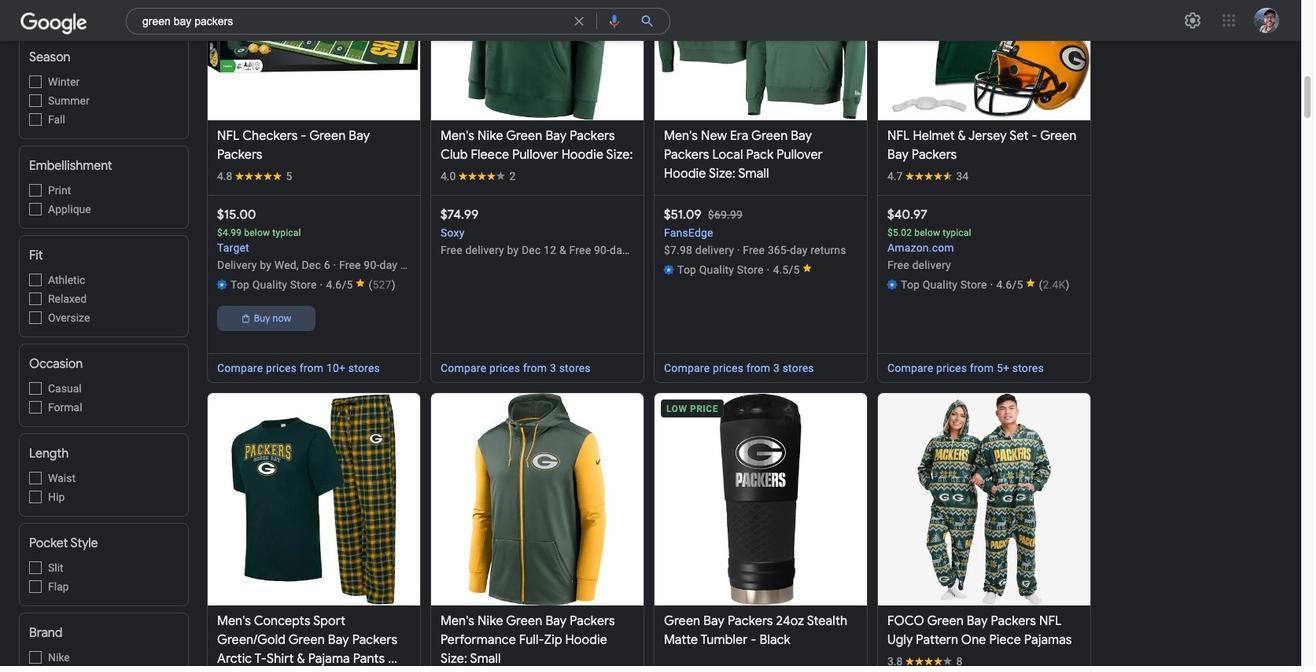 Task type: locate. For each thing, give the bounding box(es) containing it.
2 ) from the left
[[1066, 279, 1070, 291]]

1 horizontal spatial returns
[[631, 244, 667, 257]]

2 vertical spatial size:
[[441, 652, 468, 667]]

2 horizontal spatial store
[[961, 279, 987, 291]]

-
[[301, 128, 307, 144], [1032, 128, 1038, 144], [751, 633, 757, 649]]

free down amazon.com
[[888, 259, 910, 272]]

from for nfl checkers - green bay packers
[[300, 362, 324, 375]]

1 below from the left
[[244, 227, 270, 238]]

men's new era green bay packers local pack pullover hoodie size: small
[[664, 128, 823, 182]]

pullover
[[513, 147, 559, 163], [777, 147, 823, 163]]

0 vertical spatial &
[[958, 128, 966, 144]]

compare prices from 5+ stores
[[888, 362, 1044, 375]]

- right checkers
[[301, 128, 307, 144]]

1 from from the left
[[300, 362, 324, 375]]

0 vertical spatial dec
[[522, 244, 541, 257]]

quality down wed,
[[252, 279, 287, 291]]

nike up fleece
[[478, 128, 503, 144]]

3 from from the left
[[747, 362, 771, 375]]

0 horizontal spatial compare prices from 3 stores
[[441, 362, 591, 375]]

top
[[678, 264, 697, 276], [231, 279, 250, 291], [901, 279, 920, 291]]

delivery
[[217, 259, 257, 272]]

0 horizontal spatial top
[[231, 279, 250, 291]]

by left 12
[[507, 244, 519, 257]]

size: inside men's new era green bay packers local pack pullover hoodie size: small
[[709, 166, 736, 182]]

seller rating image right 4.5/5
[[803, 264, 813, 273]]

packers inside "nfl helmet & jersey set - green bay packers"
[[912, 147, 957, 163]]

compare for men's new era green bay packers local pack pullover hoodie size: small
[[664, 362, 710, 375]]

1 vertical spatial nike
[[478, 614, 503, 630]]

jersey
[[969, 128, 1007, 144]]

0 horizontal spatial 4.6/5
[[326, 279, 353, 291]]

0 horizontal spatial by
[[260, 259, 272, 272]]

free right 12
[[569, 244, 591, 257]]

1 horizontal spatial 3
[[774, 362, 780, 375]]

compare for nfl helmet & jersey set - green bay packers
[[888, 362, 934, 375]]

delivery down fansedge in the top right of the page
[[696, 244, 734, 257]]

size: for men's nike green bay packers performance full-zip hoodie size: small
[[441, 652, 468, 667]]

top for $40.97
[[901, 279, 920, 291]]

nfl up pajamas
[[1040, 614, 1062, 630]]

men's inside men's concepts sport green/gold green bay packers arctic t-shirt & pajama pants ...
[[217, 614, 251, 630]]

below down $15.00
[[244, 227, 270, 238]]

low
[[667, 404, 687, 415]]

2.4k
[[1043, 279, 1066, 291]]

· left 4.5/5
[[767, 264, 770, 276]]

0 horizontal spatial delivery
[[466, 244, 504, 257]]

seller rating image for $40.97
[[1027, 279, 1036, 288]]

compare
[[217, 362, 263, 375], [441, 362, 487, 375], [664, 362, 710, 375], [888, 362, 934, 375]]

winter
[[48, 76, 80, 88]]

1 horizontal spatial 90-
[[594, 244, 610, 257]]

2 horizontal spatial top quality store
[[901, 279, 987, 291]]

performance
[[441, 633, 516, 649]]

2 compare prices from 3 stores from the left
[[664, 362, 814, 375]]

1 vertical spatial dec
[[302, 259, 321, 272]]

green inside "nfl helmet & jersey set - green bay packers"
[[1041, 128, 1077, 144]]

print
[[48, 184, 71, 197]]

men's inside men's nike green bay packers performance full-zip hoodie size: small
[[441, 614, 475, 630]]

- inside nfl checkers - green bay packers
[[301, 128, 307, 144]]

day up ( 527 )
[[380, 259, 398, 272]]

1 horizontal spatial 4.6/5
[[997, 279, 1024, 291]]

2
[[510, 170, 516, 183]]

free right 6
[[339, 259, 361, 272]]

4 from from the left
[[970, 362, 994, 375]]

3 for medium
[[550, 362, 556, 375]]

2 compare from the left
[[441, 362, 487, 375]]

store for $40.97
[[961, 279, 987, 291]]

hoodie inside men's nike green bay packers performance full-zip hoodie size: small
[[566, 633, 608, 649]]

nfl inside "nfl helmet & jersey set - green bay packers"
[[888, 128, 910, 144]]

length
[[29, 446, 69, 462]]

stores
[[349, 362, 380, 375], [559, 362, 591, 375], [783, 362, 814, 375], [1013, 362, 1044, 375]]

prices for nfl helmet & jersey set - green bay packers
[[937, 362, 967, 375]]

hip link
[[29, 490, 179, 505]]

1 horizontal spatial top quality store
[[678, 264, 764, 276]]

2 horizontal spatial &
[[958, 128, 966, 144]]

dec left 12
[[522, 244, 541, 257]]

0 horizontal spatial size:
[[441, 652, 468, 667]]

top quality store
[[678, 264, 764, 276], [231, 279, 317, 291], [901, 279, 987, 291]]

4 prices from the left
[[937, 362, 967, 375]]

- right set
[[1032, 128, 1038, 144]]

1 vertical spatial size:
[[709, 166, 736, 182]]

below for $15.00
[[244, 227, 270, 238]]

typical for $40.97
[[943, 227, 972, 238]]

nfl for nfl checkers - green bay packers
[[217, 128, 240, 144]]

prices for men's new era green bay packers local pack pullover hoodie size: small
[[713, 362, 744, 375]]

4 compare from the left
[[888, 362, 934, 375]]

free inside $51.09 $69.99 fansedge $7.98 delivery · free 365-day returns
[[743, 244, 765, 257]]

3 for size:
[[774, 362, 780, 375]]

4 out of 5 stars image down fleece
[[459, 172, 506, 180]]

90-
[[594, 244, 610, 257], [364, 259, 380, 272]]

applique
[[48, 203, 91, 216]]

2 horizontal spatial -
[[1032, 128, 1038, 144]]

0 vertical spatial size:
[[606, 147, 633, 163]]

compare prices from 3 stores for medium
[[441, 362, 591, 375]]

pullover inside men's nike green bay packers club fleece pullover hoodie size: medium
[[513, 147, 559, 163]]

top quality store button down wed,
[[216, 276, 317, 294]]

stores for nfl helmet & jersey set - green bay packers
[[1013, 362, 1044, 375]]

1 horizontal spatial delivery
[[696, 244, 734, 257]]

· for $40.97
[[991, 279, 994, 291]]

green up pack
[[752, 128, 788, 144]]

1 vertical spatial hoodie
[[664, 166, 706, 182]]

1 horizontal spatial small
[[739, 166, 769, 182]]

0 vertical spatial by
[[507, 244, 519, 257]]

2 vertical spatial &
[[297, 652, 305, 667]]

typical inside $15.00 $4.99 below typical target delivery by wed, dec 6 · free 90-day returns
[[273, 227, 301, 238]]

day
[[610, 244, 628, 257], [790, 244, 808, 257], [380, 259, 398, 272]]

men's nike green bay packers performance full-zip hoodie size: small
[[441, 614, 615, 667]]

& right shirt
[[297, 652, 305, 667]]

90- up 527
[[364, 259, 380, 272]]

green right checkers
[[309, 128, 346, 144]]

from for men's nike green bay packers club fleece pullover hoodie size: medium
[[523, 362, 547, 375]]

1 horizontal spatial compare prices from 3 stores
[[664, 362, 814, 375]]

90- right 12
[[594, 244, 610, 257]]

1 ) from the left
[[392, 279, 396, 291]]

nike for performance
[[478, 614, 503, 630]]

men's up club
[[441, 128, 475, 144]]

- left black
[[751, 633, 757, 649]]

0 horizontal spatial 90-
[[364, 259, 380, 272]]

0 horizontal spatial )
[[392, 279, 396, 291]]

None search field
[[0, 0, 671, 37]]

men's nike green bay packers performance full-zip hoodie size: small link
[[441, 612, 634, 667]]

ugly
[[888, 633, 913, 649]]

4 stores from the left
[[1013, 362, 1044, 375]]

green up pajama
[[289, 633, 325, 649]]

0 horizontal spatial top quality store button
[[216, 276, 317, 294]]

packers inside green bay packers 24oz stealth matte tumbler - black
[[728, 614, 773, 630]]

returns inside $74.99 soxy free delivery by dec 12 & free 90-day returns
[[631, 244, 667, 257]]

season
[[29, 50, 70, 65]]

size:
[[606, 147, 633, 163], [709, 166, 736, 182], [441, 652, 468, 667]]

2 horizontal spatial top
[[901, 279, 920, 291]]

free down soxy
[[441, 244, 463, 257]]

$5.02
[[888, 227, 912, 238]]

green right set
[[1041, 128, 1077, 144]]

2 from from the left
[[523, 362, 547, 375]]

top down free delivery link
[[901, 279, 920, 291]]

0 horizontal spatial pullover
[[513, 147, 559, 163]]

5 out of 5 stars image
[[236, 172, 283, 180], [236, 172, 283, 180]]

prices
[[266, 362, 297, 375], [490, 362, 520, 375], [713, 362, 744, 375], [937, 362, 967, 375]]

6
[[324, 259, 330, 272]]

green up matte
[[664, 614, 701, 630]]

piece
[[990, 633, 1022, 649]]

sport
[[313, 614, 346, 630]]

0 horizontal spatial dec
[[302, 259, 321, 272]]

typical
[[273, 227, 301, 238], [943, 227, 972, 238]]

quality
[[700, 264, 734, 276], [252, 279, 287, 291], [923, 279, 958, 291]]

4 out of 5 stars image inside foco green bay packers nfl ugly pattern one piece pajamas link
[[906, 657, 954, 666]]

4.6/5
[[326, 279, 353, 291], [997, 279, 1024, 291]]

2 prices from the left
[[490, 362, 520, 375]]

$15.00
[[217, 207, 256, 223]]

2 below from the left
[[915, 227, 941, 238]]

hoodie inside men's nike green bay packers club fleece pullover hoodie size: medium
[[562, 147, 604, 163]]

era
[[730, 128, 749, 144]]

below inside $15.00 $4.99 below typical target delivery by wed, dec 6 · free 90-day returns
[[244, 227, 270, 238]]

typical up wed,
[[273, 227, 301, 238]]

men's left new
[[664, 128, 698, 144]]

seller rating image
[[803, 264, 813, 273], [356, 279, 366, 288], [1027, 279, 1036, 288]]

1 horizontal spatial day
[[610, 244, 628, 257]]

0 horizontal spatial -
[[301, 128, 307, 144]]

& left jersey
[[958, 128, 966, 144]]

1 horizontal spatial top quality store button
[[663, 261, 764, 279]]

1 vertical spatial &
[[560, 244, 567, 257]]

2 horizontal spatial size:
[[709, 166, 736, 182]]

foco
[[888, 614, 925, 630]]

1 compare from the left
[[217, 362, 263, 375]]

top for $51.09
[[678, 264, 697, 276]]

top quality store down wed,
[[231, 279, 317, 291]]

$7.98 delivery · free 365-day returns link
[[664, 242, 847, 259]]

bay inside nfl checkers - green bay packers
[[349, 128, 370, 144]]

0 horizontal spatial small
[[470, 652, 501, 667]]

1 ( from the left
[[369, 279, 373, 291]]

4 out of 5 stars image for pattern
[[906, 657, 954, 666]]

green up fleece
[[506, 128, 543, 144]]

10+
[[327, 362, 346, 375]]

1 vertical spatial 90-
[[364, 259, 380, 272]]

0 horizontal spatial (
[[369, 279, 373, 291]]

size: inside men's nike green bay packers performance full-zip hoodie size: small
[[441, 652, 468, 667]]

1 horizontal spatial below
[[915, 227, 941, 238]]

$51.09 $69.99 fansedge $7.98 delivery · free 365-day returns
[[664, 207, 847, 257]]

packers inside men's nike green bay packers club fleece pullover hoodie size: medium
[[570, 128, 615, 144]]

below up amazon.com
[[915, 227, 941, 238]]

top down the delivery
[[231, 279, 250, 291]]

helmet
[[913, 128, 955, 144]]

local
[[713, 147, 743, 163]]

1 horizontal spatial size:
[[606, 147, 633, 163]]

1 vertical spatial small
[[470, 652, 501, 667]]

0 horizontal spatial day
[[380, 259, 398, 272]]

from for men's new era green bay packers local pack pullover hoodie size: small
[[747, 362, 771, 375]]

top quality store for $40.97
[[901, 279, 987, 291]]

0 horizontal spatial quality
[[252, 279, 287, 291]]

free left 365-
[[743, 244, 765, 257]]

formal
[[48, 401, 82, 414]]

day left $7.98
[[610, 244, 628, 257]]

3
[[550, 362, 556, 375], [774, 362, 780, 375]]

green inside men's nike green bay packers club fleece pullover hoodie size: medium
[[506, 128, 543, 144]]

casual link
[[29, 381, 179, 397]]

$4.99
[[217, 227, 242, 238]]

store down free delivery link
[[961, 279, 987, 291]]

0 vertical spatial hoodie
[[562, 147, 604, 163]]

4 out of 5 stars image down pattern at the right of page
[[906, 657, 954, 666]]

& inside $74.99 soxy free delivery by dec 12 & free 90-day returns
[[560, 244, 567, 257]]

( for $15.00
[[369, 279, 373, 291]]

stealth
[[807, 614, 848, 630]]

summer link
[[29, 93, 179, 109]]

2 horizontal spatial delivery
[[913, 259, 951, 272]]

3 prices from the left
[[713, 362, 744, 375]]

5+
[[997, 362, 1010, 375]]

store down wed,
[[290, 279, 317, 291]]

packers inside men's concepts sport green/gold green bay packers arctic t-shirt & pajama pants ...
[[352, 633, 398, 649]]

1 stores from the left
[[349, 362, 380, 375]]

0 vertical spatial 90-
[[594, 244, 610, 257]]

by inside $74.99 soxy free delivery by dec 12 & free 90-day returns
[[507, 244, 519, 257]]

1 typical from the left
[[273, 227, 301, 238]]

nfl checkers - green bay packers
[[217, 128, 370, 163]]

· left 2.4k
[[991, 279, 994, 291]]

buy now
[[254, 312, 291, 325]]

below inside $40.97 $5.02 below typical amazon.com free delivery
[[915, 227, 941, 238]]

arctic
[[217, 652, 252, 667]]

top down $7.98
[[678, 264, 697, 276]]

green up the full-
[[506, 614, 543, 630]]

men's concepts sport green/gold green bay packers arctic t-shirt & pajama pants ...
[[217, 614, 398, 667]]

returns inside $51.09 $69.99 fansedge $7.98 delivery · free 365-day returns
[[811, 244, 847, 257]]

quality down free delivery link
[[923, 279, 958, 291]]

bay inside men's nike green bay packers club fleece pullover hoodie size: medium
[[546, 128, 567, 144]]

compare prices from 3 stores for size:
[[664, 362, 814, 375]]

google image
[[20, 13, 88, 35]]

typical inside $40.97 $5.02 below typical amazon.com free delivery
[[943, 227, 972, 238]]

3 compare from the left
[[664, 362, 710, 375]]

green inside men's nike green bay packers performance full-zip hoodie size: small
[[506, 614, 543, 630]]

delivery inside $74.99 soxy free delivery by dec 12 & free 90-day returns
[[466, 244, 504, 257]]

waist link
[[29, 471, 179, 486]]

pullover up 2
[[513, 147, 559, 163]]

men's inside men's new era green bay packers local pack pullover hoodie size: small
[[664, 128, 698, 144]]

1 pullover from the left
[[513, 147, 559, 163]]

pullover right pack
[[777, 147, 823, 163]]

oversize link
[[29, 310, 179, 326]]

1 vertical spatial by
[[260, 259, 272, 272]]

4 out of 5 stars image
[[459, 172, 506, 180], [906, 657, 954, 666]]

packers
[[570, 128, 615, 144], [217, 147, 263, 163], [664, 147, 710, 163], [912, 147, 957, 163], [570, 614, 615, 630], [728, 614, 773, 630], [991, 614, 1037, 630], [352, 633, 398, 649]]

2 vertical spatial hoodie
[[566, 633, 608, 649]]

nike inside men's nike green bay packers club fleece pullover hoodie size: medium
[[478, 128, 503, 144]]

1 horizontal spatial pullover
[[777, 147, 823, 163]]

typical up amazon.com
[[943, 227, 972, 238]]

dec left 6
[[302, 259, 321, 272]]

nfl inside nfl checkers - green bay packers
[[217, 128, 240, 144]]

free inside $15.00 $4.99 below typical target delivery by wed, dec 6 · free 90-day returns
[[339, 259, 361, 272]]

top quality store button down free delivery link
[[886, 276, 987, 294]]

1 horizontal spatial typical
[[943, 227, 972, 238]]

1 horizontal spatial )
[[1066, 279, 1070, 291]]

2 3 from the left
[[774, 362, 780, 375]]

men's inside men's nike green bay packers club fleece pullover hoodie size: medium
[[441, 128, 475, 144]]

2 4.6/5 from the left
[[997, 279, 1024, 291]]

free inside $40.97 $5.02 below typical amazon.com free delivery
[[888, 259, 910, 272]]

1 horizontal spatial top
[[678, 264, 697, 276]]

day up 4.5/5
[[790, 244, 808, 257]]

0 horizontal spatial returns
[[401, 259, 436, 272]]

1 horizontal spatial (
[[1039, 279, 1043, 291]]

1 horizontal spatial store
[[737, 264, 764, 276]]

1 compare prices from 3 stores from the left
[[441, 362, 591, 375]]

prices for men's nike green bay packers club fleece pullover hoodie size: medium
[[490, 362, 520, 375]]

0 horizontal spatial top quality store
[[231, 279, 317, 291]]

0 horizontal spatial 3
[[550, 362, 556, 375]]

1 horizontal spatial seller rating image
[[803, 264, 813, 273]]

2 stores from the left
[[559, 362, 591, 375]]

1 horizontal spatial nfl
[[888, 128, 910, 144]]

) for $40.97
[[1066, 279, 1070, 291]]

nfl left helmet on the right top of the page
[[888, 128, 910, 144]]

0 vertical spatial 4 out of 5 stars image
[[459, 172, 506, 180]]

2 horizontal spatial returns
[[811, 244, 847, 257]]

1 horizontal spatial -
[[751, 633, 757, 649]]

0 horizontal spatial seller rating image
[[356, 279, 366, 288]]

top quality store button down $7.98
[[663, 261, 764, 279]]

$74.99 soxy free delivery by dec 12 & free 90-day returns
[[441, 207, 667, 257]]

1 horizontal spatial 4 out of 5 stars image
[[906, 657, 954, 666]]

· inside $51.09 $69.99 fansedge $7.98 delivery · free 365-day returns
[[737, 244, 740, 257]]

stores for men's new era green bay packers local pack pullover hoodie size: small
[[783, 362, 814, 375]]

2 horizontal spatial day
[[790, 244, 808, 257]]

from
[[300, 362, 324, 375], [523, 362, 547, 375], [747, 362, 771, 375], [970, 362, 994, 375]]

hoodie for men's nike green bay packers club fleece pullover hoodie size: medium
[[562, 147, 604, 163]]

prices for nfl checkers - green bay packers
[[266, 362, 297, 375]]

365-
[[768, 244, 790, 257]]

bay inside "nfl helmet & jersey set - green bay packers"
[[888, 147, 909, 163]]

1 prices from the left
[[266, 362, 297, 375]]

stores for men's nike green bay packers club fleece pullover hoodie size: medium
[[559, 362, 591, 375]]

4.6/5 left 2.4k
[[997, 279, 1024, 291]]

set
[[1010, 128, 1029, 144]]

bay inside foco green bay packers nfl ugly pattern one piece pajamas
[[967, 614, 988, 630]]

0 horizontal spatial nfl
[[217, 128, 240, 144]]

fit
[[29, 248, 43, 264]]

green inside men's concepts sport green/gold green bay packers arctic t-shirt & pajama pants ...
[[289, 633, 325, 649]]

size: inside men's nike green bay packers club fleece pullover hoodie size: medium
[[606, 147, 633, 163]]

delivery down amazon.com
[[913, 259, 951, 272]]

1 vertical spatial 4 out of 5 stars image
[[906, 657, 954, 666]]

1 horizontal spatial quality
[[700, 264, 734, 276]]

2 typical from the left
[[943, 227, 972, 238]]

0 vertical spatial small
[[739, 166, 769, 182]]

1 horizontal spatial &
[[560, 244, 567, 257]]

bay
[[349, 128, 370, 144], [546, 128, 567, 144], [791, 128, 812, 144], [888, 147, 909, 163], [546, 614, 567, 630], [704, 614, 725, 630], [967, 614, 988, 630], [328, 633, 349, 649]]

nike
[[478, 128, 503, 144], [478, 614, 503, 630], [48, 652, 70, 664]]

0 horizontal spatial 4 out of 5 stars image
[[459, 172, 506, 180]]

0 horizontal spatial below
[[244, 227, 270, 238]]

nike inside men's nike green bay packers performance full-zip hoodie size: small
[[478, 614, 503, 630]]

packers inside men's new era green bay packers local pack pullover hoodie size: small
[[664, 147, 710, 163]]

top quality store button for $40.97
[[886, 276, 987, 294]]

nike up performance
[[478, 614, 503, 630]]

quality down $7.98 delivery · free 365-day returns link
[[700, 264, 734, 276]]

seller rating image left 2.4k
[[1027, 279, 1036, 288]]

typical for $15.00
[[273, 227, 301, 238]]

green bay packers 24oz stealth matte tumbler - black
[[664, 614, 848, 649]]

0 horizontal spatial typical
[[273, 227, 301, 238]]

4.6/5 down 6
[[326, 279, 353, 291]]

0 horizontal spatial &
[[297, 652, 305, 667]]

1 4.6/5 from the left
[[326, 279, 353, 291]]

& right 12
[[560, 244, 567, 257]]

delivery inside $40.97 $5.02 below typical amazon.com free delivery
[[913, 259, 951, 272]]

2 horizontal spatial nfl
[[1040, 614, 1062, 630]]

delivery inside $51.09 $69.99 fansedge $7.98 delivery · free 365-day returns
[[696, 244, 734, 257]]

top quality store down free delivery link
[[901, 279, 987, 291]]

nfl up 4.8
[[217, 128, 240, 144]]

men's up green/gold
[[217, 614, 251, 630]]

)
[[392, 279, 396, 291], [1066, 279, 1070, 291]]

· inside $15.00 $4.99 below typical target delivery by wed, dec 6 · free 90-day returns
[[333, 259, 336, 272]]

zip
[[544, 633, 563, 649]]

seller rating image left 527
[[356, 279, 366, 288]]

1 horizontal spatial dec
[[522, 244, 541, 257]]

store down $7.98 delivery · free 365-day returns link
[[737, 264, 764, 276]]

3 stores from the left
[[783, 362, 814, 375]]

2 pullover from the left
[[777, 147, 823, 163]]

men's up performance
[[441, 614, 475, 630]]

green inside men's new era green bay packers local pack pullover hoodie size: small
[[752, 128, 788, 144]]

· right 6
[[333, 259, 336, 272]]

top quality store down $7.98 delivery · free 365-day returns link
[[678, 264, 764, 276]]

4.6/5 for $40.97
[[997, 279, 1024, 291]]

winter link
[[29, 74, 179, 90]]

· down delivery by wed, dec 6 · free 90-day returns link
[[320, 279, 323, 291]]

full-
[[519, 633, 545, 649]]

1 3 from the left
[[550, 362, 556, 375]]

golf
[[48, 5, 68, 17]]

by left wed,
[[260, 259, 272, 272]]

delivery down $74.99
[[466, 244, 504, 257]]

by
[[507, 244, 519, 257], [260, 259, 272, 272]]

2 ( from the left
[[1039, 279, 1043, 291]]

0 horizontal spatial store
[[290, 279, 317, 291]]

compare prices from 3 stores
[[441, 362, 591, 375], [664, 362, 814, 375]]

2 horizontal spatial top quality store button
[[886, 276, 987, 294]]

· down the $69.99
[[737, 244, 740, 257]]

1 horizontal spatial by
[[507, 244, 519, 257]]

0 vertical spatial nike
[[478, 128, 503, 144]]

casual
[[48, 383, 82, 395]]

small down pack
[[739, 166, 769, 182]]

small down performance
[[470, 652, 501, 667]]

low price
[[667, 404, 719, 415]]

nike down 'brand'
[[48, 652, 70, 664]]

green up pattern at the right of page
[[928, 614, 964, 630]]

2 horizontal spatial seller rating image
[[1027, 279, 1036, 288]]

day inside $74.99 soxy free delivery by dec 12 & free 90-day returns
[[610, 244, 628, 257]]

2 horizontal spatial quality
[[923, 279, 958, 291]]



Task type: describe. For each thing, give the bounding box(es) containing it.
) for $15.00
[[392, 279, 396, 291]]

men's concepts sport green/gold green bay packers arctic t-shirt & pajama pants ... link
[[217, 612, 411, 667]]

5
[[286, 170, 292, 183]]

top quality store button for $15.00
[[216, 276, 317, 294]]

green/gold
[[217, 633, 286, 649]]

90- inside $15.00 $4.99 below typical target delivery by wed, dec 6 · free 90-day returns
[[364, 259, 380, 272]]

4.6/5 for $15.00
[[326, 279, 353, 291]]

hoodie inside men's new era green bay packers local pack pullover hoodie size: small
[[664, 166, 706, 182]]

compare for men's nike green bay packers club fleece pullover hoodie size: medium
[[441, 362, 487, 375]]

· for $15.00
[[320, 279, 323, 291]]

store for $51.09
[[737, 264, 764, 276]]

green inside green bay packers 24oz stealth matte tumbler - black
[[664, 614, 701, 630]]

green inside foco green bay packers nfl ugly pattern one piece pajamas
[[928, 614, 964, 630]]

wed,
[[274, 259, 299, 272]]

fall
[[48, 113, 65, 126]]

90- inside $74.99 soxy free delivery by dec 12 & free 90-day returns
[[594, 244, 610, 257]]

occasion
[[29, 357, 83, 372]]

formal link
[[29, 400, 179, 416]]

stores for nfl checkers - green bay packers
[[349, 362, 380, 375]]

relaxed
[[48, 293, 87, 305]]

relaxed link
[[29, 291, 179, 307]]

t-
[[255, 652, 267, 667]]

- inside green bay packers 24oz stealth matte tumbler - black
[[751, 633, 757, 649]]

$51.09
[[664, 207, 702, 223]]

packers inside men's nike green bay packers performance full-zip hoodie size: small
[[570, 614, 615, 630]]

34
[[957, 170, 969, 183]]

black
[[760, 633, 791, 649]]

packers inside nfl checkers - green bay packers
[[217, 147, 263, 163]]

4 out of 5 stars image for fleece
[[459, 172, 506, 180]]

fall link
[[29, 112, 179, 128]]

compare prices from 10+ stores
[[217, 362, 380, 375]]

men's nike green bay packers club fleece pullover hoodie size: medium
[[441, 128, 633, 182]]

pocket style
[[29, 536, 98, 552]]

$40.97
[[888, 207, 928, 223]]

brand
[[29, 626, 63, 642]]

dec inside $15.00 $4.99 below typical target delivery by wed, dec 6 · free 90-day returns
[[302, 259, 321, 272]]

$7.98
[[664, 244, 693, 257]]

4.8
[[217, 170, 233, 183]]

amazon.com
[[888, 242, 955, 254]]

top quality store for $15.00
[[231, 279, 317, 291]]

golf link
[[29, 3, 179, 19]]

& inside "nfl helmet & jersey set - green bay packers"
[[958, 128, 966, 144]]

day inside $51.09 $69.99 fansedge $7.98 delivery · free 365-day returns
[[790, 244, 808, 257]]

by inside $15.00 $4.99 below typical target delivery by wed, dec 6 · free 90-day returns
[[260, 259, 272, 272]]

men's for men's nike green bay packers club fleece pullover hoodie size: medium
[[441, 128, 475, 144]]

· for $51.09
[[767, 264, 770, 276]]

athletic link
[[29, 272, 179, 288]]

flap
[[48, 581, 69, 593]]

4.5/5
[[773, 264, 800, 276]]

applique link
[[29, 202, 179, 217]]

top quality store for $51.09
[[678, 264, 764, 276]]

checkers
[[243, 128, 298, 144]]

packers inside foco green bay packers nfl ugly pattern one piece pajamas
[[991, 614, 1037, 630]]

hoodie for men's nike green bay packers performance full-zip hoodie size: small
[[566, 633, 608, 649]]

concepts
[[254, 614, 311, 630]]

( for $40.97
[[1039, 279, 1043, 291]]

bay inside men's nike green bay packers performance full-zip hoodie size: small
[[546, 614, 567, 630]]

pullover inside men's new era green bay packers local pack pullover hoodie size: small
[[777, 147, 823, 163]]

- inside "nfl helmet & jersey set - green bay packers"
[[1032, 128, 1038, 144]]

dec inside $74.99 soxy free delivery by dec 12 & free 90-day returns
[[522, 244, 541, 257]]

24oz
[[776, 614, 805, 630]]

quality for $40.97
[[923, 279, 958, 291]]

target
[[217, 242, 249, 254]]

size: for men's nike green bay packers club fleece pullover hoodie size: medium
[[606, 147, 633, 163]]

seller rating image for $15.00
[[356, 279, 366, 288]]

4.0
[[441, 170, 456, 183]]

club
[[441, 147, 468, 163]]

nike link
[[29, 650, 179, 666]]

oversize
[[48, 312, 90, 324]]

bay inside green bay packers 24oz stealth matte tumbler - black
[[704, 614, 725, 630]]

from for nfl helmet & jersey set - green bay packers
[[970, 362, 994, 375]]

hip
[[48, 491, 65, 504]]

& inside men's concepts sport green/gold green bay packers arctic t-shirt & pajama pants ...
[[297, 652, 305, 667]]

small inside men's nike green bay packers performance full-zip hoodie size: small
[[470, 652, 501, 667]]

2 vertical spatial nike
[[48, 652, 70, 664]]

summer
[[48, 94, 90, 107]]

slit link
[[29, 560, 179, 576]]

green inside nfl checkers - green bay packers
[[309, 128, 346, 144]]

shirt
[[267, 652, 294, 667]]

tumbler
[[701, 633, 748, 649]]

$40.97 $5.02 below typical amazon.com free delivery
[[888, 207, 972, 272]]

search by voice image
[[607, 13, 623, 29]]

pajamas
[[1025, 633, 1073, 649]]

price
[[690, 404, 719, 415]]

returns inside $15.00 $4.99 below typical target delivery by wed, dec 6 · free 90-day returns
[[401, 259, 436, 272]]

( 527 )
[[369, 279, 396, 291]]

top quality store button for $51.09
[[663, 261, 764, 279]]

free delivery link
[[888, 257, 972, 274]]

below for $40.97
[[915, 227, 941, 238]]

bay inside men's new era green bay packers local pack pullover hoodie size: small
[[791, 128, 812, 144]]

soxy
[[441, 227, 465, 239]]

seller rating image for $51.09
[[803, 264, 813, 273]]

quality for $15.00
[[252, 279, 287, 291]]

quality for $51.09
[[700, 264, 734, 276]]

$15.00 $4.99 below typical target delivery by wed, dec 6 · free 90-day returns
[[217, 207, 436, 272]]

pack
[[746, 147, 774, 163]]

embellishment
[[29, 158, 112, 174]]

compare for nfl checkers - green bay packers
[[217, 362, 263, 375]]

12
[[544, 244, 557, 257]]

flap link
[[29, 579, 179, 595]]

style
[[71, 536, 98, 552]]

buy
[[254, 312, 270, 325]]

4.5 out of 5 stars image
[[906, 172, 954, 180]]

delivery by wed, dec 6 · free 90-day returns link
[[217, 257, 436, 274]]

foco green bay packers nfl ugly pattern one piece pajamas link
[[888, 612, 1082, 667]]

( 2.4k )
[[1039, 279, 1070, 291]]

men's for men's new era green bay packers local pack pullover hoodie size: small
[[664, 128, 698, 144]]

nike for club
[[478, 128, 503, 144]]

men's for men's concepts sport green/gold green bay packers arctic t-shirt & pajama pants ...
[[217, 614, 251, 630]]

store for $15.00
[[290, 279, 317, 291]]

top for $15.00
[[231, 279, 250, 291]]

pants
[[353, 652, 385, 667]]

athletic
[[48, 274, 85, 287]]

nfl for nfl helmet & jersey set - green bay packers
[[888, 128, 910, 144]]

small inside men's new era green bay packers local pack pullover hoodie size: small
[[739, 166, 769, 182]]

men's for men's nike green bay packers performance full-zip hoodie size: small
[[441, 614, 475, 630]]

print link
[[29, 183, 179, 198]]

day inside $15.00 $4.99 below typical target delivery by wed, dec 6 · free 90-day returns
[[380, 259, 398, 272]]

bay inside men's concepts sport green/gold green bay packers arctic t-shirt & pajama pants ...
[[328, 633, 349, 649]]

one
[[962, 633, 987, 649]]

...
[[388, 652, 398, 667]]

clear image
[[571, 9, 587, 34]]

$69.99
[[708, 209, 743, 221]]

nfl inside foco green bay packers nfl ugly pattern one piece pajamas
[[1040, 614, 1062, 630]]

matte
[[664, 633, 698, 649]]

4.7
[[888, 170, 903, 183]]

fleece
[[471, 147, 509, 163]]

Search search field
[[142, 13, 565, 34]]



Task type: vqa. For each thing, say whether or not it's contained in the screenshot.
'MON, FEB 26' ELEMENT
no



